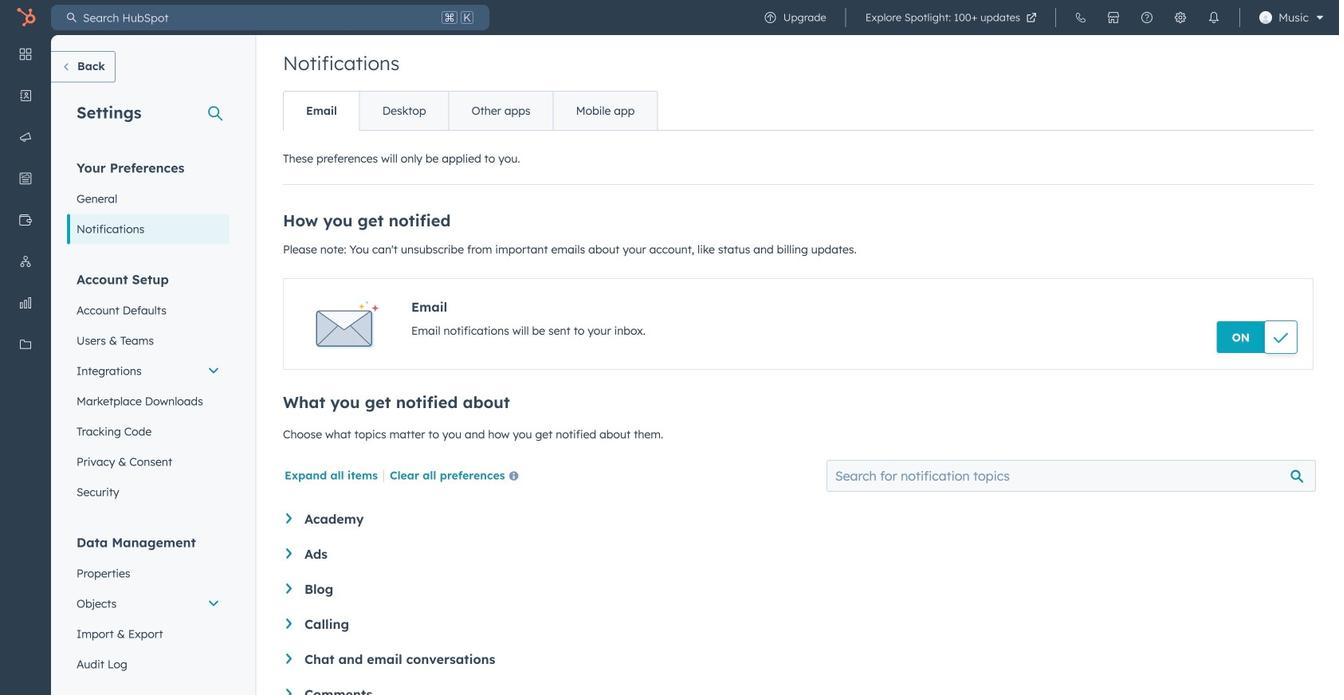 Task type: vqa. For each thing, say whether or not it's contained in the screenshot.
the mm/dd/yyyy text field
no



Task type: describe. For each thing, give the bounding box(es) containing it.
1 caret image from the top
[[286, 513, 292, 524]]

settings image
[[1175, 11, 1187, 24]]

4 caret image from the top
[[286, 689, 292, 695]]

Search HubSpot search field
[[77, 5, 439, 30]]

data management element
[[67, 534, 230, 680]]

0 horizontal spatial menu
[[0, 35, 51, 655]]

2 caret image from the top
[[286, 549, 292, 559]]

notifications image
[[1208, 11, 1221, 24]]

help image
[[1141, 11, 1154, 24]]

1 caret image from the top
[[286, 584, 292, 594]]

greg robinson image
[[1260, 11, 1273, 24]]

your preferences element
[[67, 159, 230, 244]]

1 horizontal spatial menu
[[754, 0, 1330, 35]]

account setup element
[[67, 271, 230, 508]]



Task type: locate. For each thing, give the bounding box(es) containing it.
0 vertical spatial caret image
[[286, 584, 292, 594]]

caret image
[[286, 584, 292, 594], [286, 654, 292, 664]]

menu
[[754, 0, 1330, 35], [0, 35, 51, 655]]

caret image
[[286, 513, 292, 524], [286, 549, 292, 559], [286, 619, 292, 629], [286, 689, 292, 695]]

2 caret image from the top
[[286, 654, 292, 664]]

Search for notification topics search field
[[827, 460, 1316, 492]]

navigation
[[283, 91, 658, 131]]

1 vertical spatial caret image
[[286, 654, 292, 664]]

3 caret image from the top
[[286, 619, 292, 629]]

marketplaces image
[[1108, 11, 1120, 24]]



